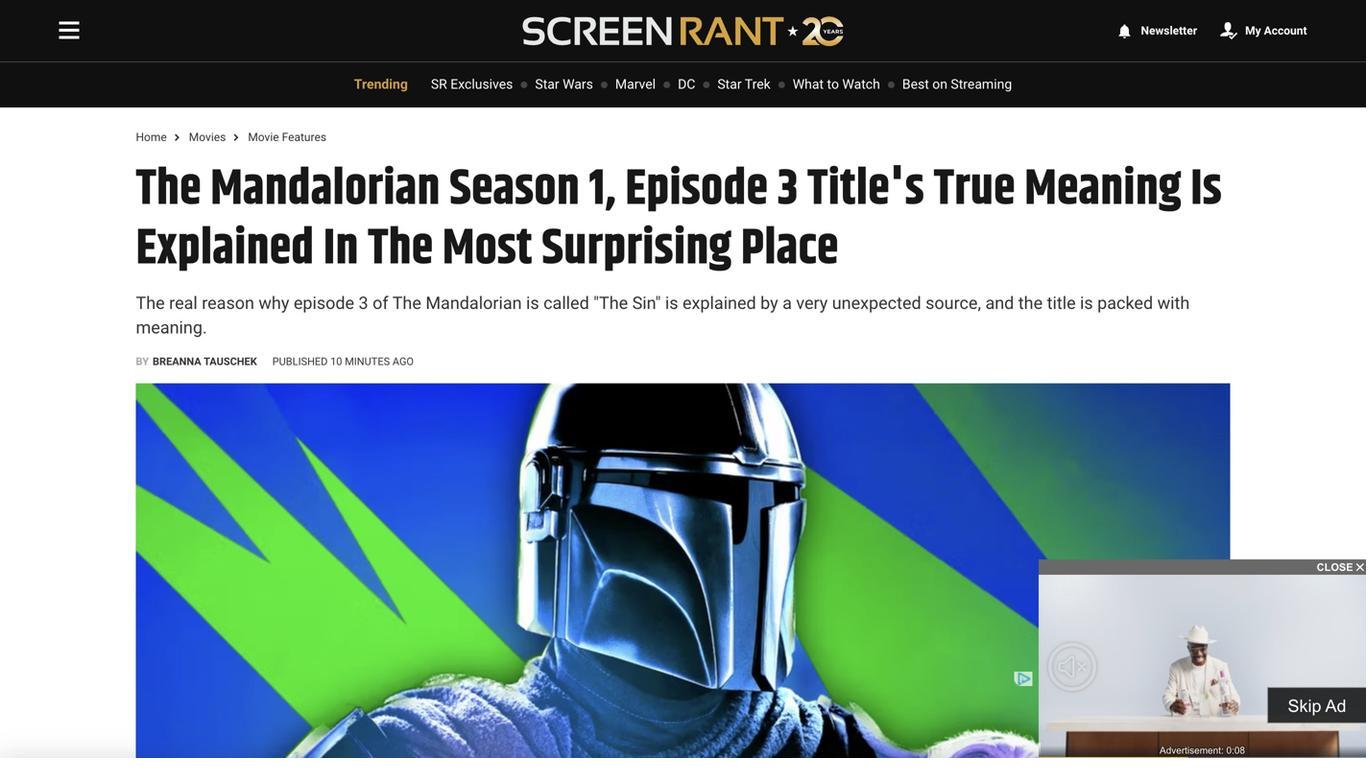 Task type: locate. For each thing, give the bounding box(es) containing it.
ad
[[1326, 696, 1347, 716]]

watch
[[843, 76, 880, 92]]

place
[[741, 211, 839, 288]]

1 is from the left
[[526, 293, 539, 314]]

sr exclusives link
[[431, 76, 513, 92]]

0 vertical spatial mandalorian
[[210, 151, 440, 228]]

mandalorian inside the real reason why episode 3 of the mandalorian is called "the sin" is explained by a very unexpected source, and the title is packed with meaning.
[[426, 293, 522, 314]]

3 left of
[[359, 293, 368, 314]]

a
[[783, 293, 792, 314]]

close
[[1317, 562, 1354, 574]]

advertisement:
[[1160, 745, 1224, 756]]

is
[[1191, 151, 1222, 228]]

mandalorian down most
[[426, 293, 522, 314]]

3
[[777, 151, 798, 228], [359, 293, 368, 314]]

1 horizontal spatial star
[[718, 76, 742, 92]]

the real reason why episode 3 of the mandalorian is called "the sin" is explained by a very unexpected source, and the title is packed with meaning.
[[136, 293, 1190, 338]]

star left trek at top right
[[718, 76, 742, 92]]

best
[[902, 76, 929, 92]]

best on streaming link
[[902, 76, 1012, 92]]

the right of
[[392, 293, 421, 314]]

sin"
[[632, 293, 661, 314]]

1 vertical spatial 3
[[359, 293, 368, 314]]

0 horizontal spatial star
[[535, 76, 559, 92]]

1 star from the left
[[535, 76, 559, 92]]

1 vertical spatial mandalorian
[[426, 293, 522, 314]]

close ✕ button
[[1039, 560, 1366, 575]]

1 horizontal spatial is
[[665, 293, 678, 314]]

my account link
[[1221, 24, 1307, 37]]

trending
[[354, 76, 408, 92]]

what to watch link
[[793, 76, 880, 92]]

3 inside the real reason why episode 3 of the mandalorian is called "the sin" is explained by a very unexpected source, and the title is packed with meaning.
[[359, 293, 368, 314]]

10
[[330, 356, 342, 368]]

3 is from the left
[[1080, 293, 1093, 314]]

features
[[282, 131, 327, 144]]

why
[[259, 293, 289, 314]]

2 star from the left
[[718, 76, 742, 92]]

close ✕
[[1317, 562, 1365, 574]]

1 horizontal spatial 3
[[777, 151, 798, 228]]

movie features link
[[248, 131, 327, 144]]

mandalorian down "features"
[[210, 151, 440, 228]]

published 10 minutes ago
[[272, 356, 414, 368]]

1,
[[589, 151, 616, 228]]

and
[[986, 293, 1014, 314]]

my
[[1246, 24, 1261, 37]]

dc link
[[678, 76, 696, 92]]

3 left title's
[[777, 151, 798, 228]]

meaning
[[1025, 151, 1182, 228]]

of
[[373, 293, 389, 314]]

newsletter link
[[1116, 24, 1198, 37]]

the
[[1019, 293, 1043, 314]]

mandalorian
[[210, 151, 440, 228], [426, 293, 522, 314]]

meaning.
[[136, 318, 207, 338]]

the up meaning.
[[136, 293, 165, 314]]

skip
[[1288, 696, 1322, 716]]

is right title
[[1080, 293, 1093, 314]]

account
[[1264, 24, 1307, 37]]

0:08
[[1227, 745, 1245, 756]]

home link
[[136, 131, 167, 144]]

reason
[[202, 293, 254, 314]]

breanna tauschek link
[[153, 355, 257, 368]]

the mandalorian season 1, episode 3 title's true meaning is explained in the most surprising place
[[136, 151, 1222, 288]]

is
[[526, 293, 539, 314], [665, 293, 678, 314], [1080, 293, 1093, 314]]

0 vertical spatial 3
[[777, 151, 798, 228]]

0 horizontal spatial is
[[526, 293, 539, 314]]

3 inside the mandalorian season 1, episode 3 title's true meaning is explained in the most surprising place
[[777, 151, 798, 228]]

explained
[[683, 293, 756, 314]]

2 horizontal spatial is
[[1080, 293, 1093, 314]]

marvel
[[615, 76, 656, 92]]

trek
[[745, 76, 771, 92]]

by
[[136, 356, 149, 368]]

tauschek
[[204, 356, 257, 368]]

movies link
[[189, 131, 226, 144]]

exclusives
[[451, 76, 513, 92]]

0 horizontal spatial 3
[[359, 293, 368, 314]]

explained
[[136, 211, 314, 288]]

star
[[535, 76, 559, 92], [718, 76, 742, 92]]

the
[[136, 151, 201, 228], [368, 211, 433, 288], [136, 293, 165, 314], [392, 293, 421, 314]]

is right sin"
[[665, 293, 678, 314]]

star for star trek
[[718, 76, 742, 92]]

true
[[934, 151, 1015, 228]]

star left wars
[[535, 76, 559, 92]]

surprising
[[542, 211, 732, 288]]

is left "called"
[[526, 293, 539, 314]]



Task type: describe. For each thing, give the bounding box(es) containing it.
the up of
[[368, 211, 433, 288]]

movies
[[189, 131, 226, 144]]

source,
[[926, 293, 981, 314]]

title
[[1047, 293, 1076, 314]]

real
[[169, 293, 198, 314]]

in
[[323, 211, 359, 288]]

sr exclusives
[[431, 76, 513, 92]]

movie
[[248, 131, 279, 144]]

my account
[[1246, 24, 1307, 37]]

best on streaming
[[902, 76, 1012, 92]]

wars
[[563, 76, 593, 92]]

what
[[793, 76, 824, 92]]

episode
[[294, 293, 354, 314]]

star wars link
[[535, 76, 593, 92]]

movie features
[[248, 131, 327, 144]]

mandalorian inside the mandalorian season 1, episode 3 title's true meaning is explained in the most surprising place
[[210, 151, 440, 228]]

advertisement: 0:08
[[1160, 745, 1245, 756]]

3 for episode
[[359, 293, 368, 314]]

very
[[796, 293, 828, 314]]

unexpected
[[832, 293, 922, 314]]

skip ad
[[1288, 696, 1347, 716]]

newsletter
[[1141, 24, 1198, 37]]

packed
[[1098, 293, 1153, 314]]

most
[[442, 211, 533, 288]]

marvel link
[[615, 76, 656, 92]]

dc
[[678, 76, 696, 92]]

screenrant logo image
[[523, 15, 843, 46]]

star trek
[[718, 76, 771, 92]]

published
[[272, 356, 328, 368]]

called
[[544, 293, 589, 314]]

what to watch
[[793, 76, 880, 92]]

din djarin and grogu in the mandalorian season 3 image
[[136, 384, 1231, 759]]

title's
[[808, 151, 925, 228]]

episode
[[625, 151, 768, 228]]

ago
[[393, 356, 414, 368]]

2 is from the left
[[665, 293, 678, 314]]

star wars
[[535, 76, 593, 92]]

star trek link
[[718, 76, 771, 92]]

to
[[827, 76, 839, 92]]

home
[[136, 131, 167, 144]]

season
[[449, 151, 580, 228]]

breanna
[[153, 356, 201, 368]]

3 for episode
[[777, 151, 798, 228]]

with
[[1158, 293, 1190, 314]]

by breanna tauschek
[[136, 356, 257, 368]]

on
[[933, 76, 948, 92]]

advertisement region
[[334, 672, 1033, 759]]

✕
[[1356, 562, 1365, 574]]

"the
[[594, 293, 628, 314]]

sr
[[431, 76, 447, 92]]

the down home
[[136, 151, 201, 228]]

video player region
[[1039, 575, 1366, 759]]

minutes
[[345, 356, 390, 368]]

by
[[761, 293, 778, 314]]

star for star wars
[[535, 76, 559, 92]]

streaming
[[951, 76, 1012, 92]]



Task type: vqa. For each thing, say whether or not it's contained in the screenshot.
2023)
no



